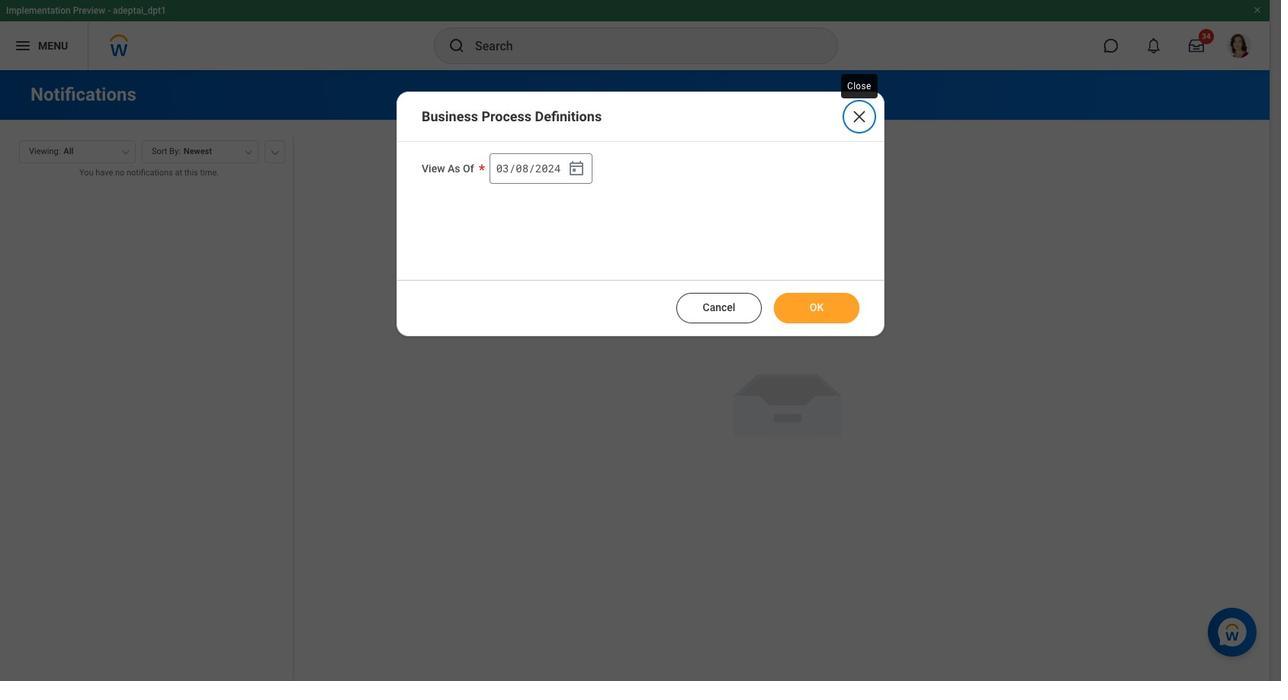 Task type: vqa. For each thing, say whether or not it's contained in the screenshot.
08
yes



Task type: locate. For each thing, give the bounding box(es) containing it.
preview
[[73, 5, 105, 16]]

cancel button
[[677, 293, 762, 324]]

implementation
[[6, 5, 71, 16]]

ok
[[810, 301, 824, 314]]

view as of group
[[490, 153, 593, 184]]

/
[[510, 161, 516, 175], [529, 161, 535, 175]]

ok button
[[775, 293, 860, 324]]

view as of
[[422, 163, 474, 175]]

0 horizontal spatial /
[[510, 161, 516, 175]]

/ right 08
[[529, 161, 535, 175]]

close
[[848, 81, 872, 92]]

2024
[[536, 161, 561, 175]]

you have no notifications at this time.
[[79, 168, 219, 178]]

notifications
[[127, 168, 173, 178]]

of
[[463, 163, 474, 175]]

no
[[115, 168, 125, 178]]

implementation preview -   adeptai_dpt1 banner
[[0, 0, 1271, 70]]

notifications main content
[[0, 70, 1271, 681]]

03
[[497, 161, 509, 175]]

/ right 03
[[510, 161, 516, 175]]

close environment banner image
[[1254, 5, 1263, 14]]

this
[[184, 168, 198, 178]]

cancel
[[703, 301, 736, 314]]

implementation preview -   adeptai_dpt1
[[6, 5, 166, 16]]

1 horizontal spatial /
[[529, 161, 535, 175]]

08
[[516, 161, 529, 175]]

close tooltip
[[839, 71, 881, 101]]

business process definitions
[[422, 108, 602, 124]]



Task type: describe. For each thing, give the bounding box(es) containing it.
reading pane region
[[305, 121, 1271, 681]]

business
[[422, 108, 478, 124]]

business process definitions dialog
[[397, 92, 885, 337]]

search image
[[448, 37, 466, 55]]

notifications
[[31, 84, 136, 105]]

process
[[482, 108, 532, 124]]

you
[[79, 168, 93, 178]]

time.
[[200, 168, 219, 178]]

as
[[448, 163, 461, 175]]

adeptai_dpt1
[[113, 5, 166, 16]]

notifications large image
[[1147, 38, 1162, 53]]

calendar image
[[567, 159, 586, 178]]

1 / from the left
[[510, 161, 516, 175]]

view
[[422, 163, 445, 175]]

2 / from the left
[[529, 161, 535, 175]]

x image
[[851, 108, 869, 126]]

-
[[108, 5, 111, 16]]

inbox large image
[[1190, 38, 1205, 53]]

definitions
[[535, 108, 602, 124]]

profile logan mcneil element
[[1219, 29, 1261, 63]]

03 / 08 / 2024
[[497, 161, 561, 175]]

have
[[96, 168, 113, 178]]

at
[[175, 168, 182, 178]]



